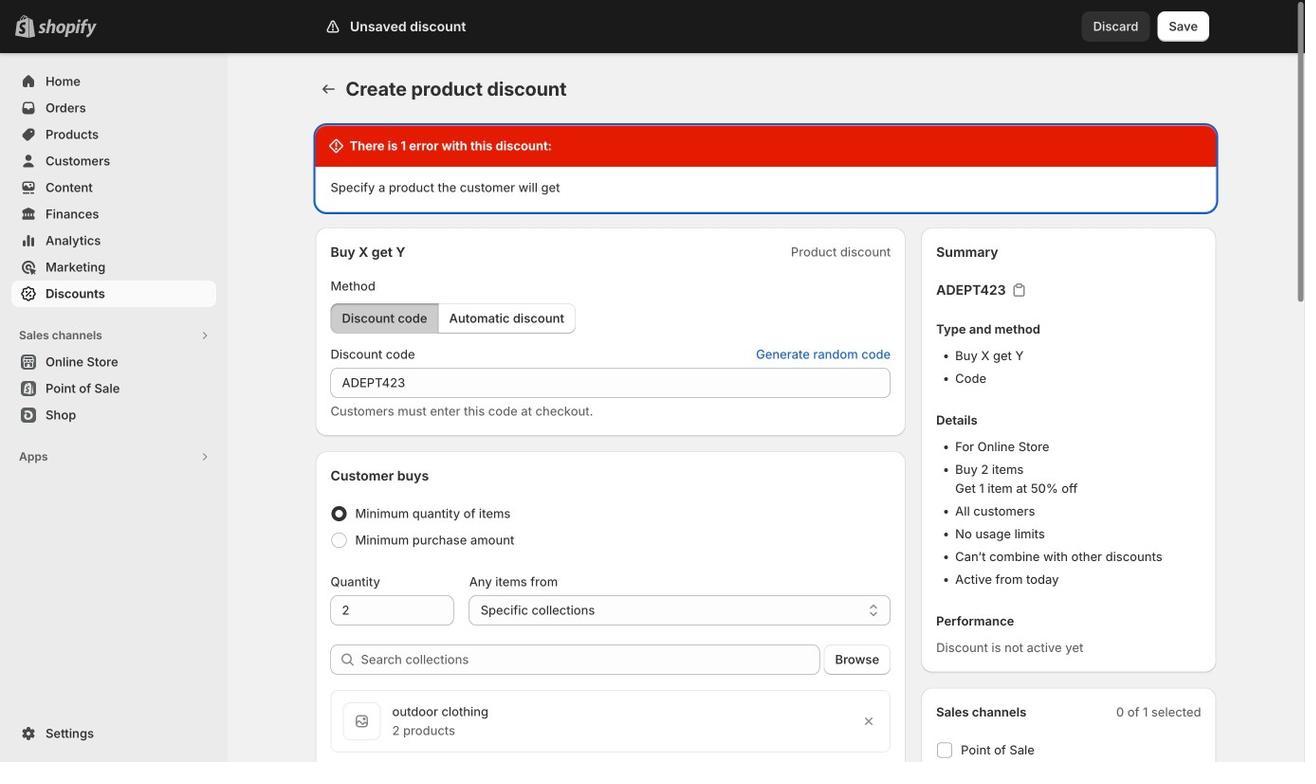 Task type: locate. For each thing, give the bounding box(es) containing it.
None text field
[[331, 368, 891, 398], [331, 596, 454, 626], [331, 368, 891, 398], [331, 596, 454, 626]]

Search collections text field
[[361, 645, 820, 676]]



Task type: vqa. For each thing, say whether or not it's contained in the screenshot.
Search countries text box
no



Task type: describe. For each thing, give the bounding box(es) containing it.
shopify image
[[38, 19, 97, 38]]



